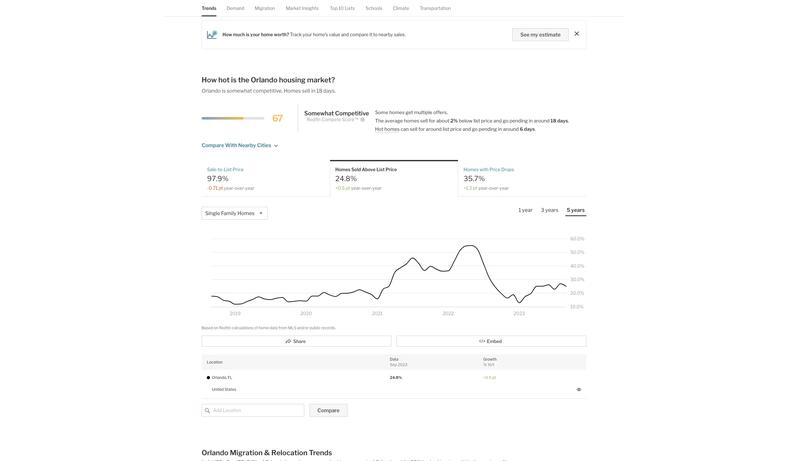 Task type: describe. For each thing, give the bounding box(es) containing it.
compare
[[350, 32, 369, 37]]

0 vertical spatial .
[[568, 118, 569, 124]]

1 vertical spatial home
[[261, 32, 273, 37]]

+0.5 pt
[[483, 375, 496, 380]]

1 vertical spatial list
[[443, 126, 449, 132]]

schools link
[[366, 0, 383, 16]]

median
[[496, 0, 512, 6]]

homes inside homes sold above list price 24.8% +0.5 pt year-over-year
[[335, 167, 351, 172]]

over- for 24.8%
[[362, 185, 373, 191]]

to-
[[218, 167, 224, 172]]

+1.3
[[464, 185, 472, 191]]

sale-to-list price 97.9% -0.71 pt year-over-year
[[207, 167, 255, 191]]

0 vertical spatial homes
[[389, 110, 405, 115]]

the inside orlando's median sale price is 16% lower than the national average.
[[571, 0, 578, 6]]

below
[[459, 118, 473, 124]]

how for how much is your home worth? track your home's value and compare it to nearby sales.
[[223, 32, 232, 37]]

0 vertical spatial of
[[264, 7, 268, 13]]

u.s.
[[299, 0, 307, 6]]

over- inside "homes with price drops 35.7% +1.3 pt year-over-year"
[[489, 185, 500, 191]]

insights
[[302, 5, 319, 11]]

10
[[339, 5, 344, 11]]

and/or
[[297, 325, 309, 330]]

1 vertical spatial .
[[535, 126, 536, 132]]

5 years
[[567, 207, 585, 213]]

5
[[567, 207, 570, 213]]

family
[[221, 210, 236, 216]]

offers.
[[433, 110, 448, 115]]

united
[[212, 387, 224, 392]]

from
[[279, 325, 287, 330]]

hot
[[375, 126, 383, 132]]

sales.
[[394, 32, 406, 37]]

which
[[398, 7, 410, 13]]

embed
[[487, 339, 502, 344]]

see my estimate button
[[512, 28, 569, 41]]

nearby
[[238, 142, 256, 149]]

single family homes
[[205, 210, 255, 216]]

city,
[[358, 0, 367, 6]]

somewhat competitive
[[304, 110, 369, 117]]

track
[[290, 32, 302, 37]]

days.
[[324, 88, 336, 94]]

a
[[355, 0, 357, 6]]

transportation link
[[420, 0, 451, 16]]

orlando, fl
[[212, 375, 232, 380]]

1 horizontal spatial days
[[557, 118, 568, 124]]

public
[[310, 325, 321, 330]]

1 horizontal spatial around
[[503, 126, 519, 132]]

1 your from the left
[[250, 32, 260, 37]]

1 year
[[519, 207, 533, 213]]

somewhat
[[227, 88, 252, 94]]

price inside orlando's median sale price is 16% lower than the national average.
[[522, 0, 533, 6]]

year inside sale-to-list price 97.9% -0.71 pt year-over-year
[[245, 185, 255, 191]]

embed button
[[397, 336, 587, 347]]

homes sold above list price 24.8% +0.5 pt year-over-year
[[335, 167, 397, 191]]

pt inside homes sold above list price 24.8% +0.5 pt year-over-year
[[346, 185, 350, 191]]

can
[[401, 126, 409, 132]]

state,
[[399, 0, 411, 6]]

is inside orlando's median sale price is 16% lower than the national average.
[[534, 0, 537, 6]]

multiple
[[414, 110, 432, 115]]

2023
[[398, 362, 407, 367]]

overall cost of living in orlando is 3% higher than the national average.
[[237, 7, 384, 13]]

0 horizontal spatial days
[[524, 126, 535, 132]]

overall
[[238, 7, 253, 13]]

search
[[452, 0, 466, 6]]

sold
[[351, 167, 361, 172]]

is right hot
[[231, 76, 237, 84]]

learn
[[385, 7, 397, 13]]

some
[[375, 110, 388, 115]]

transportation
[[420, 5, 451, 11]]

2 horizontal spatial around
[[534, 118, 550, 124]]

somewhat
[[304, 110, 334, 117]]

average
[[385, 118, 403, 124]]

is right much
[[246, 32, 249, 37]]

competitive
[[335, 110, 369, 117]]

2 horizontal spatial and
[[494, 118, 502, 124]]

0 vertical spatial redfin
[[307, 117, 321, 122]]

year inside homes sold above list price 24.8% +0.5 pt year-over-year
[[373, 185, 382, 191]]

1 vertical spatial trends
[[309, 449, 332, 457]]

hot
[[218, 76, 230, 84]]

some homes get multiple offers. the average homes  sell for about 2% below list price and  go pending in around 18 days . hot homes can  sell for around list price and  go pending in around 6 days .
[[375, 110, 569, 132]]

year- for 24.8%
[[351, 185, 362, 191]]

compare with nearby cities
[[202, 142, 271, 149]]

0 horizontal spatial for
[[418, 126, 425, 132]]

wrapper image
[[205, 408, 210, 413]]

year- inside "homes with price drops 35.7% +1.3 pt year-over-year"
[[478, 185, 489, 191]]

0 horizontal spatial around
[[426, 126, 442, 132]]

cost
[[254, 7, 263, 13]]

0 vertical spatial home
[[411, 7, 423, 13]]

year inside button
[[522, 207, 533, 213]]

0 horizontal spatial sell
[[302, 88, 310, 94]]

1 horizontal spatial list
[[474, 118, 480, 124]]

fl
[[228, 375, 232, 380]]

years for 3 years
[[545, 207, 559, 213]]

list inside sale-to-list price 97.9% -0.71 pt year-over-year
[[224, 167, 232, 172]]

0 horizontal spatial price
[[450, 126, 462, 132]]

compare for compare with nearby cities
[[202, 142, 224, 149]]

3
[[541, 207, 544, 213]]

learn which home features in orlando
[[384, 7, 464, 13]]

over- for 97.9%
[[235, 185, 245, 191]]

year inside "homes with price drops 35.7% +1.3 pt year-over-year"
[[500, 185, 509, 191]]

how for how hot is the orlando housing market?
[[202, 76, 217, 84]]

1 horizontal spatial +0.5
[[483, 375, 492, 380]]

2%
[[450, 118, 458, 124]]

Add Location search field
[[202, 404, 304, 417]]

migration link
[[255, 0, 275, 16]]

based
[[202, 325, 213, 330]]

67
[[272, 113, 283, 124]]

sale
[[513, 0, 521, 6]]

16%
[[538, 0, 547, 6]]

with
[[225, 142, 237, 149]]

relocation
[[271, 449, 308, 457]]

features
[[424, 7, 442, 13]]

redfin compete score ™
[[307, 117, 359, 122]]

about
[[436, 118, 449, 124]]

nearby
[[379, 32, 393, 37]]

1 horizontal spatial housing
[[308, 0, 325, 6]]

yoy
[[488, 362, 495, 367]]



Task type: locate. For each thing, give the bounding box(es) containing it.
0 horizontal spatial redfin
[[219, 325, 231, 330]]

0 horizontal spatial .
[[535, 126, 536, 132]]

orlando is somewhat competitive. homes sell in 18 days.
[[202, 88, 336, 94]]

1 horizontal spatial over-
[[362, 185, 373, 191]]

mls
[[288, 325, 296, 330]]

price
[[233, 167, 244, 172], [386, 167, 397, 172], [490, 167, 501, 172]]

the right into
[[444, 0, 451, 6]]

0 vertical spatial sell
[[302, 88, 310, 94]]

your right track
[[303, 32, 312, 37]]

enter
[[343, 0, 354, 6]]

1 vertical spatial compare
[[317, 408, 340, 414]]

years inside 'button'
[[545, 207, 559, 213]]

compare button
[[309, 404, 348, 417]]

0 horizontal spatial trends
[[202, 5, 216, 11]]

housing up orlando is somewhat competitive. homes sell in 18 days.
[[279, 76, 306, 84]]

market
[[286, 5, 301, 11]]

2 vertical spatial price
[[450, 126, 462, 132]]

top
[[330, 5, 338, 11]]

pt inside sale-to-list price 97.9% -0.71 pt year-over-year
[[219, 185, 223, 191]]

single
[[205, 210, 220, 216]]

1 vertical spatial +0.5
[[483, 375, 492, 380]]

how left much
[[223, 32, 232, 37]]

migration left &
[[230, 449, 263, 457]]

united states
[[212, 387, 236, 392]]

data sep 2023
[[390, 357, 407, 367]]

0 vertical spatial how
[[223, 32, 232, 37]]

is left 3%
[[303, 7, 307, 13]]

national inside orlando's median sale price is 16% lower than the national average.
[[202, 7, 218, 13]]

3%
[[308, 7, 315, 13]]

how left hot
[[202, 76, 217, 84]]

1
[[519, 207, 521, 213]]

1 horizontal spatial how
[[223, 32, 232, 37]]

price inside "homes with price drops 35.7% +1.3 pt year-over-year"
[[490, 167, 501, 172]]

homes down the average
[[384, 126, 400, 132]]

1 list from the left
[[224, 167, 232, 172]]

1 horizontal spatial price
[[481, 118, 493, 124]]

average. left overall
[[219, 7, 237, 13]]

2 over- from the left
[[362, 185, 373, 191]]

0 vertical spatial 24.8%
[[335, 175, 357, 183]]

list right below
[[474, 118, 480, 124]]

list inside homes sold above list price 24.8% +0.5 pt year-over-year
[[377, 167, 385, 172]]

the
[[375, 118, 384, 124]]

price right to-
[[233, 167, 244, 172]]

1 vertical spatial migration
[[230, 449, 263, 457]]

2 national from the left
[[348, 7, 365, 13]]

for down multiple
[[418, 126, 425, 132]]

homes
[[284, 88, 301, 94], [335, 167, 351, 172], [464, 167, 479, 172], [238, 210, 255, 216]]

price right above at the left of page
[[386, 167, 397, 172]]

and down below
[[463, 126, 471, 132]]

97.9%
[[207, 175, 229, 183]]

sell down 'market?'
[[302, 88, 310, 94]]

&
[[264, 449, 270, 457]]

2 list from the left
[[377, 167, 385, 172]]

and right the value
[[341, 32, 349, 37]]

+0.5 inside homes sold above list price 24.8% +0.5 pt year-over-year
[[335, 185, 345, 191]]

over- right 0.71 on the top left of the page
[[235, 185, 245, 191]]

top 10 lists link
[[330, 0, 355, 16]]

sell right can
[[410, 126, 417, 132]]

24.8% inside homes sold above list price 24.8% +0.5 pt year-over-year
[[335, 175, 357, 183]]

0 vertical spatial and
[[341, 32, 349, 37]]

for left about at right top
[[429, 118, 435, 124]]

housing up 3%
[[308, 0, 325, 6]]

1 vertical spatial and
[[494, 118, 502, 124]]

climate link
[[393, 0, 409, 16]]

home down zip
[[411, 7, 423, 13]]

years for 5 years
[[571, 207, 585, 213]]

2 horizontal spatial price
[[522, 0, 533, 6]]

1 vertical spatial days
[[524, 126, 535, 132]]

price down 2%
[[450, 126, 462, 132]]

1 vertical spatial price
[[481, 118, 493, 124]]

0 vertical spatial pending
[[510, 118, 528, 124]]

1 horizontal spatial 18
[[551, 118, 556, 124]]

1 horizontal spatial average.
[[366, 7, 384, 13]]

year- down sold at the top left of the page
[[351, 185, 362, 191]]

in
[[281, 7, 285, 13], [443, 7, 446, 13], [311, 88, 315, 94], [529, 118, 533, 124], [498, 126, 502, 132]]

1 years from the left
[[545, 207, 559, 213]]

2 vertical spatial and
[[463, 126, 471, 132]]

2 price from the left
[[386, 167, 397, 172]]

into
[[435, 0, 443, 6]]

over- inside homes sold above list price 24.8% +0.5 pt year-over-year
[[362, 185, 373, 191]]

1 year- from the left
[[224, 185, 235, 191]]

0 horizontal spatial years
[[545, 207, 559, 213]]

list
[[224, 167, 232, 172], [377, 167, 385, 172]]

1 vertical spatial pending
[[479, 126, 497, 132]]

1 average. from the left
[[219, 7, 237, 13]]

0 vertical spatial than
[[561, 0, 570, 6]]

price right sale
[[522, 0, 533, 6]]

redfin
[[307, 117, 321, 122], [219, 325, 231, 330]]

1 horizontal spatial of
[[264, 7, 268, 13]]

1 horizontal spatial years
[[571, 207, 585, 213]]

average. inside orlando's median sale price is 16% lower than the national average.
[[219, 7, 237, 13]]

2 year- from the left
[[351, 185, 362, 191]]

is down hot
[[222, 88, 226, 94]]

years right 3 on the right top of the page
[[545, 207, 559, 213]]

1 vertical spatial 24.8%
[[390, 375, 402, 380]]

track home value image
[[207, 30, 217, 39]]

1 vertical spatial 18
[[551, 118, 556, 124]]

above
[[362, 167, 376, 172]]

much
[[233, 32, 245, 37]]

and right below
[[494, 118, 502, 124]]

demand link
[[227, 0, 244, 16]]

1 vertical spatial housing
[[279, 76, 306, 84]]

price inside homes sold above list price 24.8% +0.5 pt year-over-year
[[386, 167, 397, 172]]

0 horizontal spatial than
[[330, 7, 340, 13]]

0 horizontal spatial national
[[202, 7, 218, 13]]

1 vertical spatial go
[[472, 126, 478, 132]]

trends right relocation on the bottom of the page
[[309, 449, 332, 457]]

24.8% down sold at the top left of the page
[[335, 175, 357, 183]]

calculations
[[232, 325, 253, 330]]

homes right family
[[238, 210, 255, 216]]

1 over- from the left
[[235, 185, 245, 191]]

sell
[[302, 88, 310, 94], [420, 118, 428, 124], [410, 126, 417, 132]]

national up track home value image
[[202, 7, 218, 13]]

data
[[390, 357, 398, 362]]

your right much
[[250, 32, 260, 37]]

1 horizontal spatial 24.8%
[[390, 375, 402, 380]]

18
[[317, 88, 322, 94], [551, 118, 556, 124]]

see
[[520, 32, 530, 38]]

compete
[[322, 117, 341, 122]]

redfin right 'on' on the left bottom
[[219, 325, 231, 330]]

trends left demand
[[202, 5, 216, 11]]

homes left sold at the top left of the page
[[335, 167, 351, 172]]

home left worth?
[[261, 32, 273, 37]]

1 vertical spatial homes
[[404, 118, 419, 124]]

national down a
[[348, 7, 365, 13]]

for
[[429, 118, 435, 124], [418, 126, 425, 132]]

housing
[[308, 0, 325, 6], [279, 76, 306, 84]]

see my estimate
[[520, 32, 561, 38]]

list right above at the left of page
[[377, 167, 385, 172]]

states
[[225, 387, 236, 392]]

over- inside sale-to-list price 97.9% -0.71 pt year-over-year
[[235, 185, 245, 191]]

market?
[[307, 76, 335, 84]]

2 vertical spatial sell
[[410, 126, 417, 132]]

1 price from the left
[[233, 167, 244, 172]]

year- inside sale-to-list price 97.9% -0.71 pt year-over-year
[[224, 185, 235, 191]]

0 vertical spatial price
[[522, 0, 533, 6]]

0 horizontal spatial +0.5
[[335, 185, 345, 191]]

0 horizontal spatial housing
[[279, 76, 306, 84]]

on
[[214, 325, 218, 330]]

18 inside some homes get multiple offers. the average homes  sell for about 2% below list price and  go pending in around 18 days . hot homes can  sell for around list price and  go pending in around 6 days .
[[551, 118, 556, 124]]

5 years button
[[565, 207, 587, 216]]

trends link
[[202, 0, 216, 16]]

is left 16% on the top of the page
[[534, 0, 537, 6]]

of right calculations
[[254, 325, 258, 330]]

bar.
[[467, 0, 475, 6]]

market
[[326, 0, 341, 6]]

24.8% down 'sep'
[[390, 375, 402, 380]]

price right below
[[481, 118, 493, 124]]

list up 97.9%
[[224, 167, 232, 172]]

zip
[[417, 0, 423, 6]]

0 horizontal spatial average.
[[219, 7, 237, 13]]

1 vertical spatial of
[[254, 325, 258, 330]]

1 horizontal spatial national
[[348, 7, 365, 13]]

1 horizontal spatial price
[[386, 167, 397, 172]]

migration
[[255, 5, 275, 11], [230, 449, 263, 457]]

0 vertical spatial go
[[503, 118, 509, 124]]

score
[[342, 117, 354, 122]]

price inside sale-to-list price 97.9% -0.71 pt year-over-year
[[233, 167, 244, 172]]

home's
[[313, 32, 328, 37]]

pt inside "homes with price drops 35.7% +1.3 pt year-over-year"
[[473, 185, 477, 191]]

3 years
[[541, 207, 559, 213]]

0 vertical spatial compare
[[202, 142, 224, 149]]

year- for 97.9%
[[224, 185, 235, 191]]

1 horizontal spatial sell
[[410, 126, 417, 132]]

3 over- from the left
[[489, 185, 500, 191]]

sell down multiple
[[420, 118, 428, 124]]

%
[[483, 362, 487, 367]]

1 horizontal spatial for
[[429, 118, 435, 124]]

1 vertical spatial sell
[[420, 118, 428, 124]]

0 vertical spatial trends
[[202, 5, 216, 11]]

list down about at right top
[[443, 126, 449, 132]]

1 national from the left
[[202, 7, 218, 13]]

u.s. housing market , enter a city, neighborhood, state, or zip code into the search bar.
[[299, 0, 475, 6]]

compare for compare
[[317, 408, 340, 414]]

1 horizontal spatial pending
[[510, 118, 528, 124]]

2 horizontal spatial price
[[490, 167, 501, 172]]

0 horizontal spatial of
[[254, 325, 258, 330]]

0 vertical spatial days
[[557, 118, 568, 124]]

0 horizontal spatial list
[[443, 126, 449, 132]]

0 vertical spatial migration
[[255, 5, 275, 11]]

year- down 35.7%
[[478, 185, 489, 191]]

average. down neighborhood,
[[366, 7, 384, 13]]

estimate
[[539, 32, 561, 38]]

2 horizontal spatial sell
[[420, 118, 428, 124]]

3 year- from the left
[[478, 185, 489, 191]]

how much is your home worth? track your home's value and compare it to nearby sales.
[[223, 32, 406, 37]]

migration right overall
[[255, 5, 275, 11]]

years right 5
[[571, 207, 585, 213]]

worth?
[[274, 32, 289, 37]]

the right lower
[[571, 0, 578, 6]]

0 horizontal spatial how
[[202, 76, 217, 84]]

lower
[[548, 0, 560, 6]]

1 vertical spatial redfin
[[219, 325, 231, 330]]

2 vertical spatial home
[[259, 325, 269, 330]]

competitive.
[[253, 88, 283, 94]]

0 horizontal spatial compare
[[202, 142, 224, 149]]

the up somewhat
[[238, 76, 249, 84]]

0 horizontal spatial 18
[[317, 88, 322, 94]]

orlando's
[[476, 0, 495, 6]]

3 price from the left
[[490, 167, 501, 172]]

over-
[[235, 185, 245, 191], [362, 185, 373, 191], [489, 185, 500, 191]]

growth
[[483, 357, 497, 362]]

than inside orlando's median sale price is 16% lower than the national average.
[[561, 0, 570, 6]]

neighborhood,
[[368, 0, 398, 6]]

my
[[531, 32, 538, 38]]

0 horizontal spatial year-
[[224, 185, 235, 191]]

year- down 97.9%
[[224, 185, 235, 191]]

pt
[[219, 185, 223, 191], [346, 185, 350, 191], [473, 185, 477, 191], [492, 375, 496, 380]]

6
[[520, 126, 523, 132]]

drops
[[501, 167, 514, 172]]

cities
[[257, 142, 271, 149]]

over- right +1.3
[[489, 185, 500, 191]]

0 horizontal spatial over-
[[235, 185, 245, 191]]

-
[[207, 185, 209, 191]]

1 horizontal spatial year-
[[351, 185, 362, 191]]

2 vertical spatial homes
[[384, 126, 400, 132]]

3 years button
[[539, 207, 560, 215]]

the down ',' at the left top of page
[[340, 7, 347, 13]]

years
[[545, 207, 559, 213], [571, 207, 585, 213]]

1 horizontal spatial redfin
[[307, 117, 321, 122]]

orlando,
[[212, 375, 227, 380]]

1 horizontal spatial list
[[377, 167, 385, 172]]

price right with
[[490, 167, 501, 172]]

homes up the average
[[389, 110, 405, 115]]

homes inside "homes with price drops 35.7% +1.3 pt year-over-year"
[[464, 167, 479, 172]]

0 horizontal spatial 24.8%
[[335, 175, 357, 183]]

0 horizontal spatial go
[[472, 126, 478, 132]]

1 horizontal spatial and
[[463, 126, 471, 132]]

lists
[[345, 5, 355, 11]]

than right lower
[[561, 0, 570, 6]]

1 horizontal spatial your
[[303, 32, 312, 37]]

0 horizontal spatial price
[[233, 167, 244, 172]]

2 years from the left
[[571, 207, 585, 213]]

0 vertical spatial list
[[474, 118, 480, 124]]

top 10 lists
[[330, 5, 355, 11]]

2 horizontal spatial over-
[[489, 185, 500, 191]]

0 vertical spatial 18
[[317, 88, 322, 94]]

0.71
[[209, 185, 218, 191]]

0 vertical spatial housing
[[308, 0, 325, 6]]

based on redfin calculations of home data from mls and/or public records.
[[202, 325, 336, 330]]

over- down above at the left of page
[[362, 185, 373, 191]]

homes down get
[[404, 118, 419, 124]]

of right cost
[[264, 7, 268, 13]]

1 vertical spatial than
[[330, 7, 340, 13]]

compare inside button
[[317, 408, 340, 414]]

homes right 'competitive.'
[[284, 88, 301, 94]]

home left data
[[259, 325, 269, 330]]

0 horizontal spatial and
[[341, 32, 349, 37]]

or
[[412, 0, 416, 6]]

0 horizontal spatial pending
[[479, 126, 497, 132]]

years inside button
[[571, 207, 585, 213]]

than down the market
[[330, 7, 340, 13]]

it
[[369, 32, 372, 37]]

redfin down the somewhat
[[307, 117, 321, 122]]

1 vertical spatial how
[[202, 76, 217, 84]]

1 horizontal spatial go
[[503, 118, 509, 124]]

2 your from the left
[[303, 32, 312, 37]]

year- inside homes sold above list price 24.8% +0.5 pt year-over-year
[[351, 185, 362, 191]]

code
[[424, 0, 434, 6]]

home
[[411, 7, 423, 13], [261, 32, 273, 37], [259, 325, 269, 330]]

how
[[223, 32, 232, 37], [202, 76, 217, 84]]

2 average. from the left
[[366, 7, 384, 13]]

0 vertical spatial for
[[429, 118, 435, 124]]

0 vertical spatial +0.5
[[335, 185, 345, 191]]

living
[[269, 7, 280, 13]]

homes up 35.7%
[[464, 167, 479, 172]]



Task type: vqa. For each thing, say whether or not it's contained in the screenshot.


